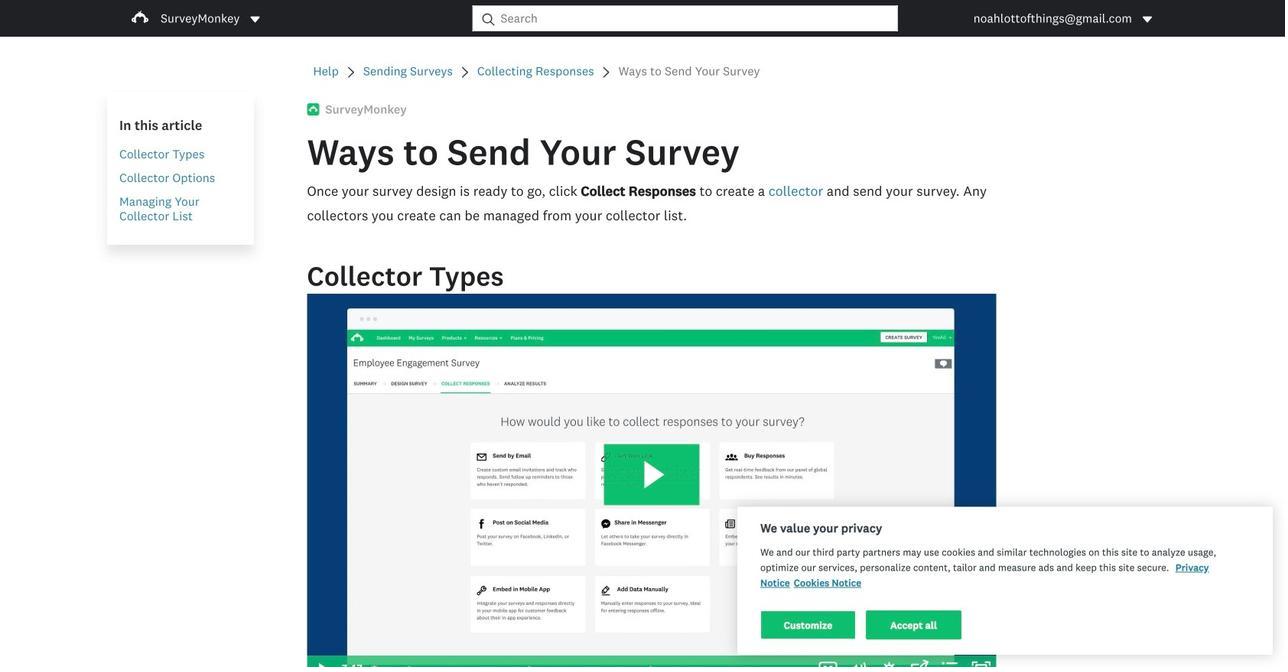 Task type: locate. For each thing, give the bounding box(es) containing it.
open image
[[249, 13, 261, 26], [251, 16, 260, 23], [1143, 16, 1153, 23]]

open image inside icon
[[1143, 16, 1153, 23]]

open image
[[1142, 13, 1154, 26]]

search image
[[482, 13, 495, 26]]

playbar slider
[[363, 656, 813, 667]]

chapter markers toolbar
[[375, 656, 806, 667]]



Task type: describe. For each thing, give the bounding box(es) containing it.
search image
[[482, 13, 495, 26]]

video element
[[307, 294, 997, 667]]

Search text field
[[495, 6, 898, 31]]



